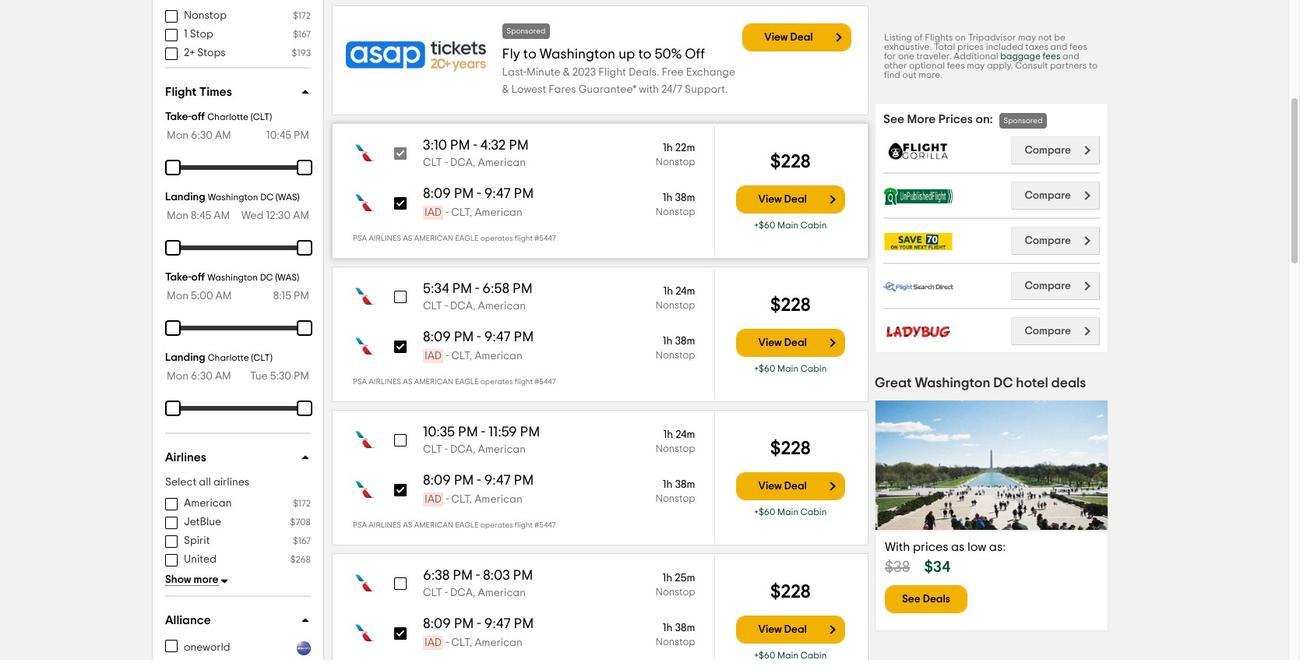 Task type: locate. For each thing, give the bounding box(es) containing it.
1 horizontal spatial flight
[[599, 67, 627, 78]]

1 main from the top
[[778, 220, 799, 230]]

2 dca from the top
[[451, 301, 473, 312]]

spirit
[[184, 535, 210, 546]]

2 $228 from the top
[[771, 296, 811, 314]]

1 vertical spatial off
[[191, 272, 205, 283]]

sponsored right on:
[[1004, 117, 1043, 125]]

1 vertical spatial take-
[[165, 272, 191, 283]]

american down 11:59
[[478, 444, 526, 455]]

2 vertical spatial psa
[[353, 521, 367, 529]]

view for 6:58 pm
[[759, 337, 782, 348]]

to up deals. on the top
[[639, 47, 652, 61]]

1 vertical spatial 1h 24m nonstop
[[656, 429, 696, 454]]

see for see deals
[[903, 594, 921, 605]]

1 + from the top
[[755, 220, 759, 230]]

2 psa airlines as american eagle operates flight #5447 from the top
[[353, 378, 556, 386]]

am down the "take-off washington dc (was)"
[[216, 291, 232, 302]]

6:30 down take-off charlotte (clt)
[[191, 130, 213, 141]]

2 airlines from the top
[[369, 378, 401, 386]]

10:45
[[266, 130, 291, 141]]

$172 up $708
[[293, 499, 311, 508]]

dca for 6:38
[[451, 588, 473, 599]]

2 horizontal spatial to
[[1090, 61, 1098, 70]]

flight up the 6:38 pm - 8:03 pm clt - dca , american
[[515, 521, 533, 529]]

1 8:09 pm - 9:47 pm iad - clt , american from the top
[[423, 187, 534, 218]]

deal for 4:32 pm
[[785, 194, 807, 205]]

1 take- from the top
[[165, 111, 191, 122]]

1 as from the top
[[403, 235, 413, 242]]

optional
[[910, 61, 946, 70]]

dc
[[260, 193, 274, 202], [260, 273, 273, 282], [994, 376, 1014, 390]]

2 6:30 from the top
[[191, 371, 213, 382]]

9:47 down 3:10 pm - 4:32 pm clt - dca , american
[[484, 187, 511, 201]]

0 vertical spatial airlines
[[369, 235, 401, 242]]

american down "10:35 pm - 11:59 pm clt - dca , american"
[[475, 494, 523, 505]]

1 landing from the top
[[165, 192, 205, 203]]

1 iad from the top
[[425, 207, 442, 218]]

show more
[[165, 574, 219, 585]]

3 iad from the top
[[425, 494, 442, 505]]

dc left hotel
[[994, 376, 1014, 390]]

4 cabin from the top
[[801, 650, 827, 660]]

6:30 for tue 5:30 pm
[[191, 371, 213, 382]]

9:47 for 11:59
[[484, 474, 511, 488]]

tue
[[250, 371, 268, 382]]

1 vertical spatial dc
[[260, 273, 273, 282]]

2 1h 38m nonstop from the top
[[656, 336, 696, 361]]

american inside 3:10 pm - 4:32 pm clt - dca , american
[[478, 157, 526, 168]]

0 vertical spatial operates
[[481, 235, 513, 242]]

take-off washington dc (was)
[[165, 272, 299, 283]]

iad down 3:10
[[425, 207, 442, 218]]

operates up 8:03
[[481, 521, 513, 529]]

prices
[[958, 42, 984, 51], [913, 541, 949, 553]]

and other optional fees may apply. consult partners to find out more.
[[885, 51, 1098, 79]]

charlotte down "5:00"
[[208, 353, 249, 362]]

and inside listing of flights on tripadvisor may not be exhaustive. total prices included taxes and fees for one traveler. additional
[[1051, 42, 1068, 51]]

2 $60 from the top
[[759, 364, 776, 373]]

dca for 5:34
[[451, 301, 473, 312]]

take-
[[165, 111, 191, 122], [165, 272, 191, 283]]

deal for 6:58 pm
[[785, 337, 807, 348]]

to inside the and other optional fees may apply. consult partners to find out more.
[[1090, 61, 1098, 70]]

2 vertical spatial psa airlines as american eagle operates flight #5447
[[353, 521, 556, 529]]

2 + from the top
[[755, 364, 759, 373]]

1 24m from the top
[[676, 286, 696, 297]]

earliest time slider down mon 8:45 am
[[156, 231, 190, 265]]

take-off charlotte (clt)
[[165, 111, 272, 122]]

compare
[[1025, 145, 1072, 156], [1025, 190, 1072, 201], [1025, 235, 1072, 246], [1025, 281, 1072, 291], [1025, 326, 1072, 337]]

+ $60 main cabin for 11:59 pm
[[755, 507, 827, 516]]

1 off from the top
[[191, 111, 205, 122]]

charlotte
[[207, 112, 249, 122], [208, 353, 249, 362]]

3 $60 from the top
[[759, 507, 776, 516]]

out
[[903, 70, 917, 79]]

flight
[[515, 235, 533, 242], [515, 378, 533, 386], [515, 521, 533, 529]]

0 horizontal spatial may
[[967, 61, 985, 70]]

off for take-off washington dc (was)
[[191, 272, 205, 283]]

24/7
[[662, 84, 683, 95]]

american for 5:34
[[414, 378, 454, 386]]

see
[[884, 113, 905, 125], [903, 594, 921, 605]]

washington
[[540, 47, 616, 61], [208, 193, 258, 202], [207, 273, 258, 282], [915, 376, 991, 390]]

1 operates from the top
[[481, 235, 513, 242]]

eagle
[[455, 235, 479, 242], [455, 378, 479, 386], [455, 521, 479, 529]]

2 vertical spatial eagle
[[455, 521, 479, 529]]

1 compare link from the top
[[1012, 136, 1101, 164]]

$167 up $193
[[293, 30, 311, 39]]

compare button for 1st the compare link from the top of the page
[[1012, 136, 1101, 164]]

1 mon 6:30 am from the top
[[167, 130, 231, 141]]

1 vertical spatial psa
[[353, 378, 367, 386]]

8:45
[[191, 210, 211, 221]]

listing
[[885, 33, 913, 42]]

minute
[[527, 67, 561, 78]]

0 vertical spatial off
[[191, 111, 205, 122]]

,
[[473, 157, 476, 168], [470, 207, 472, 218], [473, 301, 476, 312], [470, 351, 472, 362], [473, 444, 476, 455], [470, 494, 472, 505], [473, 588, 476, 599], [470, 638, 472, 648]]

fares
[[549, 84, 577, 95]]

0 vertical spatial flight
[[515, 235, 533, 242]]

38m for 8:03 pm
[[675, 623, 696, 634]]

1 8:09 from the top
[[423, 187, 451, 201]]

1h inside 1h 25m nonstop
[[663, 573, 673, 584]]

earliest time slider for 8:15 pm
[[156, 311, 190, 345]]

4 latest time slider from the top
[[288, 391, 322, 426]]

0 horizontal spatial sponsored
[[507, 27, 546, 35]]

2 vertical spatial #5447
[[535, 521, 556, 529]]

4 8:09 pm - 9:47 pm iad - clt , american from the top
[[423, 617, 534, 648]]

lowest
[[512, 84, 547, 95]]

view
[[765, 32, 788, 42], [759, 194, 782, 205], [759, 337, 782, 348], [759, 481, 782, 491], [759, 624, 782, 635]]

6:38 pm - 8:03 pm clt - dca , american
[[423, 569, 533, 599]]

3 dca from the top
[[451, 444, 473, 455]]

2 flight from the top
[[515, 378, 533, 386]]

2 compare from the top
[[1025, 190, 1072, 201]]

free
[[662, 67, 684, 78]]

see left deals
[[903, 594, 921, 605]]

0 vertical spatial psa
[[353, 235, 367, 242]]

, inside "10:35 pm - 11:59 pm clt - dca , american"
[[473, 444, 476, 455]]

1 dca from the top
[[451, 157, 473, 168]]

iad
[[425, 207, 442, 218], [425, 351, 442, 362], [425, 494, 442, 505], [425, 638, 442, 648]]

take- up mon 5:00 am
[[165, 272, 191, 283]]

flight
[[599, 67, 627, 78], [165, 86, 197, 98]]

to right partners
[[1090, 61, 1098, 70]]

8:09 pm - 9:47 pm iad - clt , american
[[423, 187, 534, 218], [423, 330, 534, 362], [423, 474, 534, 505], [423, 617, 534, 648]]

1 vertical spatial (clt)
[[251, 353, 273, 362]]

1 vertical spatial mon 6:30 am
[[167, 371, 231, 382]]

dca inside "10:35 pm - 11:59 pm clt - dca , american"
[[451, 444, 473, 455]]

8:09 pm - 9:47 pm iad - clt , american down 3:10 pm - 4:32 pm clt - dca , american
[[423, 187, 534, 218]]

off up mon 5:00 am
[[191, 272, 205, 283]]

off for take-off charlotte (clt)
[[191, 111, 205, 122]]

and down "be"
[[1063, 51, 1080, 61]]

latest time slider for 10:45 pm
[[288, 150, 322, 185]]

fees down total
[[948, 61, 965, 70]]

as for 5:34
[[403, 378, 413, 386]]

flight left 'times' on the left top of the page
[[165, 86, 197, 98]]

$228 for 6:58 pm
[[771, 296, 811, 314]]

3 earliest time slider from the top
[[156, 311, 190, 345]]

3 9:47 from the top
[[484, 474, 511, 488]]

2 38m from the top
[[675, 336, 696, 347]]

am down the landing charlotte (clt)
[[215, 371, 231, 382]]

see for see more prices on:
[[884, 113, 905, 125]]

8:09 down 6:38
[[423, 617, 451, 631]]

2 charlotte from the top
[[208, 353, 249, 362]]

view deal
[[765, 32, 813, 42], [759, 194, 807, 205], [759, 337, 807, 348], [759, 481, 807, 491], [759, 624, 807, 635]]

iad for 3:10
[[425, 207, 442, 218]]

0 vertical spatial mon 6:30 am
[[167, 130, 231, 141]]

charlotte inside take-off charlotte (clt)
[[207, 112, 249, 122]]

1h 38m nonstop
[[656, 193, 696, 217], [656, 336, 696, 361], [656, 479, 696, 504], [656, 623, 696, 648]]

-
[[473, 139, 477, 153], [445, 157, 448, 168], [477, 187, 481, 201], [446, 207, 449, 218], [476, 282, 480, 296], [445, 301, 448, 312], [477, 330, 481, 344], [446, 351, 449, 362], [481, 426, 486, 440], [445, 444, 448, 455], [477, 474, 481, 488], [446, 494, 449, 505], [476, 569, 480, 583], [445, 588, 448, 599], [477, 617, 481, 631], [446, 638, 449, 648]]

2 (was) from the top
[[275, 273, 299, 282]]

2 horizontal spatial fees
[[1070, 42, 1088, 51]]

1h 38m nonstop for 8:03 pm
[[656, 623, 696, 648]]

1 compare from the top
[[1025, 145, 1072, 156]]

2 eagle from the top
[[455, 378, 479, 386]]

airlines
[[369, 235, 401, 242], [369, 378, 401, 386], [369, 521, 401, 529]]

compare button
[[1012, 136, 1101, 164], [1012, 182, 1101, 210], [1012, 227, 1101, 255], [1012, 272, 1101, 300], [1012, 317, 1101, 345]]

, inside 3:10 pm - 4:32 pm clt - dca , american
[[473, 157, 476, 168]]

0 horizontal spatial fees
[[948, 61, 965, 70]]

1 charlotte from the top
[[207, 112, 249, 122]]

0 vertical spatial take-
[[165, 111, 191, 122]]

4 $60 from the top
[[759, 650, 776, 660]]

3 8:09 pm - 9:47 pm iad - clt , american from the top
[[423, 474, 534, 505]]

latest time slider down 8:15 pm
[[288, 311, 322, 345]]

great
[[875, 376, 912, 390]]

additional
[[954, 51, 999, 61]]

landing up mon 8:45 am
[[165, 192, 205, 203]]

dca inside the 6:38 pm - 8:03 pm clt - dca , american
[[451, 588, 473, 599]]

0 vertical spatial 6:30
[[191, 130, 213, 141]]

1 vertical spatial $172
[[293, 499, 311, 508]]

1 vertical spatial sponsored
[[1004, 117, 1043, 125]]

landing down mon 5:00 am
[[165, 352, 205, 363]]

flight up 5:34 pm - 6:58 pm clt - dca , american
[[515, 235, 533, 242]]

fly
[[502, 47, 521, 61]]

clt inside the 6:38 pm - 8:03 pm clt - dca , american
[[423, 588, 443, 599]]

2023
[[573, 67, 596, 78]]

0 vertical spatial dc
[[260, 193, 274, 202]]

mon down take-off charlotte (clt)
[[167, 130, 189, 141]]

1 $60 from the top
[[759, 220, 776, 230]]

iad down "5:34"
[[425, 351, 442, 362]]

times
[[199, 86, 232, 98]]

and up partners
[[1051, 42, 1068, 51]]

8:09 pm - 9:47 pm iad - clt , american down 5:34 pm - 6:58 pm clt - dca , american
[[423, 330, 534, 362]]

1 american from the top
[[414, 235, 454, 242]]

united
[[184, 554, 217, 565]]

(was) inside the "take-off washington dc (was)"
[[275, 273, 299, 282]]

2 latest time slider from the top
[[288, 231, 322, 265]]

38m for 4:32 pm
[[675, 193, 696, 203]]

1 9:47 from the top
[[484, 187, 511, 201]]

earliest time slider
[[156, 150, 190, 185], [156, 231, 190, 265], [156, 311, 190, 345], [156, 391, 190, 426]]

1 vertical spatial psa airlines as american eagle operates flight #5447
[[353, 378, 556, 386]]

tripadvisor image
[[876, 401, 1108, 530]]

eagle up 5:34 pm - 6:58 pm clt - dca , american
[[455, 235, 479, 242]]

airlines for 5:34
[[369, 378, 401, 386]]

2+
[[184, 48, 195, 58]]

1 vertical spatial as
[[403, 378, 413, 386]]

hotel
[[1017, 376, 1049, 390]]

2 1h 24m nonstop from the top
[[656, 429, 696, 454]]

9:47 down the 6:38 pm - 8:03 pm clt - dca , american
[[484, 617, 511, 631]]

2 vertical spatial airlines
[[369, 521, 401, 529]]

psa airlines as american eagle operates flight #5447 up 6:38
[[353, 521, 556, 529]]

latest time slider for wed 12:30 am
[[288, 231, 322, 265]]

3 operates from the top
[[481, 521, 513, 529]]

9:47 down "10:35 pm - 11:59 pm clt - dca , american"
[[484, 474, 511, 488]]

mon 6:30 am for tue 5:30 pm
[[167, 371, 231, 382]]

view deal for 4:32 pm
[[759, 194, 807, 205]]

iad for 10:35
[[425, 494, 442, 505]]

operates up the 6:58
[[481, 235, 513, 242]]

8:09 down "5:34"
[[423, 330, 451, 344]]

washington up 2023
[[540, 47, 616, 61]]

1 compare button from the top
[[1012, 136, 1101, 164]]

$60 for 6:58 pm
[[759, 364, 776, 373]]

2 cabin from the top
[[801, 364, 827, 373]]

clt down the 6:38 pm - 8:03 pm clt - dca , american
[[452, 638, 470, 648]]

dc down wed 12:30 am at the left of the page
[[260, 273, 273, 282]]

earliest time slider for 10:45 pm
[[156, 150, 190, 185]]

all
[[199, 477, 211, 488]]

1 vertical spatial may
[[967, 61, 985, 70]]

3 + from the top
[[755, 507, 759, 516]]

psa airlines as american eagle operates flight #5447 for 10:35
[[353, 521, 556, 529]]

prices right total
[[958, 42, 984, 51]]

1 earliest time slider from the top
[[156, 150, 190, 185]]

eagle for 3:10 pm
[[455, 235, 479, 242]]

1 1h 38m nonstop from the top
[[656, 193, 696, 217]]

exchange
[[686, 67, 736, 78]]

0 vertical spatial psa airlines as american eagle operates flight #5447
[[353, 235, 556, 242]]

$172 up $193
[[293, 11, 311, 20]]

1 $228 from the top
[[771, 152, 811, 171]]

eagle up "10:35 pm - 11:59 pm clt - dca , american"
[[455, 378, 479, 386]]

3 $228 from the top
[[771, 439, 811, 458]]

mon 6:30 am
[[167, 130, 231, 141], [167, 371, 231, 382]]

$60 for 11:59 pm
[[759, 507, 776, 516]]

earliest time slider up airlines
[[156, 391, 190, 426]]

dc up wed 12:30 am at the left of the page
[[260, 193, 274, 202]]

8:15
[[273, 291, 291, 302]]

2 + $60 main cabin from the top
[[755, 364, 827, 373]]

1 vertical spatial 24m
[[676, 429, 696, 440]]

iad for 5:34
[[425, 351, 442, 362]]

0 vertical spatial charlotte
[[207, 112, 249, 122]]

wed
[[241, 210, 264, 221]]

american up "5:34"
[[414, 235, 454, 242]]

take- for take-off charlotte (clt)
[[165, 111, 191, 122]]

0 vertical spatial american
[[414, 235, 454, 242]]

earliest time slider up mon 8:45 am
[[156, 150, 190, 185]]

0 vertical spatial prices
[[958, 42, 984, 51]]

view deal for 11:59 pm
[[759, 481, 807, 491]]

operates for 11:59
[[481, 521, 513, 529]]

3 38m from the top
[[675, 479, 696, 490]]

show
[[165, 574, 191, 585]]

operates up 11:59
[[481, 378, 513, 386]]

+ $60 main cabin for 4:32 pm
[[755, 220, 827, 230]]

3 flight from the top
[[515, 521, 533, 529]]

may inside listing of flights on tripadvisor may not be exhaustive. total prices included taxes and fees for one traveler. additional
[[1019, 33, 1037, 42]]

0 vertical spatial eagle
[[455, 235, 479, 242]]

1 vertical spatial american
[[414, 378, 454, 386]]

4 38m from the top
[[675, 623, 696, 634]]

8:09 pm - 9:47 pm iad - clt , american down "10:35 pm - 11:59 pm clt - dca , american"
[[423, 474, 534, 505]]

8:09 for 3:10
[[423, 187, 451, 201]]

& up "fares"
[[563, 67, 570, 78]]

9:47 down 5:34 pm - 6:58 pm clt - dca , american
[[484, 330, 511, 344]]

american down the 6:58
[[478, 301, 526, 312]]

2 iad from the top
[[425, 351, 442, 362]]

$708
[[290, 518, 311, 527]]

american down 4:32
[[478, 157, 526, 168]]

1 vertical spatial operates
[[481, 378, 513, 386]]

view deal button for 11:59 pm
[[736, 472, 845, 500]]

may left not
[[1019, 33, 1037, 42]]

mon left 8:45
[[167, 210, 189, 221]]

0 horizontal spatial prices
[[913, 541, 949, 553]]

2 vertical spatial american
[[414, 521, 454, 529]]

latest time slider down 12:30
[[288, 231, 322, 265]]

cabin for 4:32 pm
[[801, 220, 827, 230]]

3 compare from the top
[[1025, 235, 1072, 246]]

american down 8:03
[[478, 588, 526, 599]]

eagle up the 6:38 pm - 8:03 pm clt - dca , american
[[455, 521, 479, 529]]

8:09 down 3:10
[[423, 187, 451, 201]]

view deal button
[[742, 23, 851, 51], [736, 185, 845, 213], [736, 329, 845, 357], [736, 472, 845, 500], [736, 615, 845, 643]]

0 vertical spatial landing
[[165, 192, 205, 203]]

0 vertical spatial &
[[563, 67, 570, 78]]

+ for 4:32 pm
[[755, 220, 759, 230]]

3 cabin from the top
[[801, 507, 827, 516]]

2 vertical spatial operates
[[481, 521, 513, 529]]

prices inside listing of flights on tripadvisor may not be exhaustive. total prices included taxes and fees for one traveler. additional
[[958, 42, 984, 51]]

flight up 11:59
[[515, 378, 533, 386]]

deal for 11:59 pm
[[785, 481, 807, 491]]

prices up '$34'
[[913, 541, 949, 553]]

0 vertical spatial may
[[1019, 33, 1037, 42]]

1 horizontal spatial sponsored
[[1004, 117, 1043, 125]]

8:09
[[423, 187, 451, 201], [423, 330, 451, 344], [423, 474, 451, 488], [423, 617, 451, 631]]

deal
[[791, 32, 813, 42], [785, 194, 807, 205], [785, 337, 807, 348], [785, 481, 807, 491], [785, 624, 807, 635]]

2 vertical spatial as
[[403, 521, 413, 529]]

$167
[[293, 30, 311, 39], [293, 536, 311, 546]]

clt down 3:10
[[423, 157, 443, 168]]

iad down 10:35
[[425, 494, 442, 505]]

2 landing from the top
[[165, 352, 205, 363]]

1 flight from the top
[[515, 235, 533, 242]]

to
[[524, 47, 537, 61], [639, 47, 652, 61], [1090, 61, 1098, 70]]

2 vertical spatial dc
[[994, 376, 1014, 390]]

5 compare link from the top
[[1012, 317, 1101, 345]]

0 horizontal spatial &
[[502, 84, 509, 95]]

latest time slider down 5:30
[[288, 391, 322, 426]]

and inside the and other optional fees may apply. consult partners to find out more.
[[1063, 51, 1080, 61]]

8:09 pm - 9:47 pm iad - clt , american down the 6:38 pm - 8:03 pm clt - dca , american
[[423, 617, 534, 648]]

compare for compare button corresponding to 5th the compare link from the top
[[1025, 326, 1072, 337]]

1 6:30 from the top
[[191, 130, 213, 141]]

3 eagle from the top
[[455, 521, 479, 529]]

cabin for 6:58 pm
[[801, 364, 827, 373]]

1 vertical spatial $167
[[293, 536, 311, 546]]

1 vertical spatial charlotte
[[208, 353, 249, 362]]

1 psa from the top
[[353, 235, 367, 242]]

0 vertical spatial #5447
[[535, 235, 556, 242]]

0 vertical spatial flight
[[599, 67, 627, 78]]

traveler.
[[917, 51, 952, 61]]

5 compare button from the top
[[1012, 317, 1101, 345]]

flight for 6:58 pm
[[515, 378, 533, 386]]

mon
[[167, 130, 189, 141], [167, 210, 189, 221], [167, 291, 189, 302], [167, 371, 189, 382]]

psa airlines as american eagle operates flight #5447
[[353, 235, 556, 242], [353, 378, 556, 386], [353, 521, 556, 529]]

3 compare button from the top
[[1012, 227, 1101, 255]]

am down take-off charlotte (clt)
[[215, 130, 231, 141]]

1 psa airlines as american eagle operates flight #5447 from the top
[[353, 235, 556, 242]]

1 vertical spatial #5447
[[535, 378, 556, 386]]

1 vertical spatial eagle
[[455, 378, 479, 386]]

0 vertical spatial see
[[884, 113, 905, 125]]

airlines for 10:35
[[369, 521, 401, 529]]

earliest time slider down mon 5:00 am
[[156, 311, 190, 345]]

0 vertical spatial (clt)
[[251, 112, 272, 122]]

psa airlines as american eagle operates flight #5447 for 3:10
[[353, 235, 556, 242]]

1 eagle from the top
[[455, 235, 479, 242]]

2 operates from the top
[[481, 378, 513, 386]]

4 compare from the top
[[1025, 281, 1072, 291]]

1 vertical spatial flight
[[515, 378, 533, 386]]

3 airlines from the top
[[369, 521, 401, 529]]

1 1h 24m nonstop from the top
[[656, 286, 696, 311]]

4 earliest time slider from the top
[[156, 391, 190, 426]]

6:30 down the landing charlotte (clt)
[[191, 371, 213, 382]]

50%
[[655, 47, 682, 61]]

4 + $60 main cabin from the top
[[755, 650, 827, 660]]

mon down the landing charlotte (clt)
[[167, 371, 189, 382]]

1 $172 from the top
[[293, 11, 311, 20]]

1 horizontal spatial may
[[1019, 33, 1037, 42]]

1 vertical spatial 6:30
[[191, 371, 213, 382]]

am right 8:45
[[214, 210, 230, 221]]

2 8:09 pm - 9:47 pm iad - clt , american from the top
[[423, 330, 534, 362]]

1h 38m nonstop for 6:58 pm
[[656, 336, 696, 361]]

0 vertical spatial sponsored
[[507, 27, 546, 35]]

1 cabin from the top
[[801, 220, 827, 230]]

dc inside landing washington dc (was)
[[260, 193, 274, 202]]

view deal button for 6:58 pm
[[736, 329, 845, 357]]

$60
[[759, 220, 776, 230], [759, 364, 776, 373], [759, 507, 776, 516], [759, 650, 776, 660]]

cabin
[[801, 220, 827, 230], [801, 364, 827, 373], [801, 507, 827, 516], [801, 650, 827, 660]]

0 vertical spatial $167
[[293, 30, 311, 39]]

1 #5447 from the top
[[535, 235, 556, 242]]

8:09 down 10:35
[[423, 474, 451, 488]]

0 vertical spatial 24m
[[676, 286, 696, 297]]

psa for 10:35 pm
[[353, 521, 367, 529]]

0 vertical spatial $172
[[293, 11, 311, 20]]

dca inside 3:10 pm - 4:32 pm clt - dca , american
[[451, 157, 473, 168]]

total
[[935, 42, 956, 51]]

fees right "be"
[[1070, 42, 1088, 51]]

2 8:09 from the top
[[423, 330, 451, 344]]

1 38m from the top
[[675, 193, 696, 203]]

2 vertical spatial flight
[[515, 521, 533, 529]]

see left more
[[884, 113, 905, 125]]

8:09 pm - 9:47 pm iad - clt , american for 3:10 pm
[[423, 187, 534, 218]]

3 american from the top
[[414, 521, 454, 529]]

10:35
[[423, 426, 455, 440]]

10:35 pm - 11:59 pm clt - dca , american
[[423, 426, 540, 455]]

4 8:09 from the top
[[423, 617, 451, 631]]

american up 6:38
[[414, 521, 454, 529]]

$167 up $268
[[293, 536, 311, 546]]

one
[[899, 51, 915, 61]]

fees down not
[[1043, 51, 1061, 61]]

american inside 5:34 pm - 6:58 pm clt - dca , american
[[478, 301, 526, 312]]

fees inside listing of flights on tripadvisor may not be exhaustive. total prices included taxes and fees for one traveler. additional
[[1070, 42, 1088, 51]]

mon for tue 5:30 pm
[[167, 371, 189, 382]]

mon 6:30 am down the landing charlotte (clt)
[[167, 371, 231, 382]]

3 latest time slider from the top
[[288, 311, 322, 345]]

clt down 10:35
[[423, 444, 443, 455]]

1 horizontal spatial prices
[[958, 42, 984, 51]]

(was) up 12:30
[[276, 193, 300, 202]]

mon left "5:00"
[[167, 291, 189, 302]]

1h
[[663, 143, 673, 154], [663, 193, 673, 203], [664, 286, 674, 297], [663, 336, 673, 347], [664, 429, 674, 440], [663, 479, 673, 490], [663, 573, 673, 584], [663, 623, 673, 634]]

may
[[1019, 33, 1037, 42], [967, 61, 985, 70]]

+
[[755, 220, 759, 230], [755, 364, 759, 373], [755, 507, 759, 516], [755, 650, 759, 660]]

3 mon from the top
[[167, 291, 189, 302]]

dca inside 5:34 pm - 6:58 pm clt - dca , american
[[451, 301, 473, 312]]

mon 5:00 am
[[167, 291, 232, 302]]

compare button for 2nd the compare link from the bottom
[[1012, 272, 1101, 300]]

1 vertical spatial airlines
[[369, 378, 401, 386]]

operates
[[481, 235, 513, 242], [481, 378, 513, 386], [481, 521, 513, 529]]

eagle for 5:34 pm
[[455, 378, 479, 386]]

1h inside 1h 22m nonstop
[[663, 143, 673, 154]]

american
[[414, 235, 454, 242], [414, 378, 454, 386], [414, 521, 454, 529]]

latest time slider down 10:45 pm
[[288, 150, 322, 185]]

2 24m from the top
[[676, 429, 696, 440]]

clt down 6:38
[[423, 588, 443, 599]]

1 vertical spatial see
[[903, 594, 921, 605]]

charlotte down 'times' on the left top of the page
[[207, 112, 249, 122]]

1 horizontal spatial fees
[[1043, 51, 1061, 61]]

washington up "5:00"
[[207, 273, 258, 282]]

3 #5447 from the top
[[535, 521, 556, 529]]

38m for 11:59 pm
[[675, 479, 696, 490]]

more
[[194, 574, 219, 585]]

4 1h 38m nonstop from the top
[[656, 623, 696, 648]]

iad down 6:38
[[425, 638, 442, 648]]

1 vertical spatial landing
[[165, 352, 205, 363]]

1 + $60 main cabin from the top
[[755, 220, 827, 230]]

(clt) up tue
[[251, 353, 273, 362]]

1h 24m nonstop for 11:59 pm
[[656, 429, 696, 454]]

0 vertical spatial as
[[403, 235, 413, 242]]

take- down flight times
[[165, 111, 191, 122]]

1 mon from the top
[[167, 130, 189, 141]]

+ for 6:58 pm
[[755, 364, 759, 373]]

washington up wed
[[208, 193, 258, 202]]

1 vertical spatial (was)
[[275, 273, 299, 282]]

3 1h 38m nonstop from the top
[[656, 479, 696, 504]]

0 vertical spatial 1h 24m nonstop
[[656, 286, 696, 311]]

1h 24m nonstop for 6:58 pm
[[656, 286, 696, 311]]

1 horizontal spatial &
[[563, 67, 570, 78]]

4 mon from the top
[[167, 371, 189, 382]]

flight for 11:59 pm
[[515, 521, 533, 529]]

0 vertical spatial (was)
[[276, 193, 300, 202]]

0 horizontal spatial flight
[[165, 86, 197, 98]]

1 $167 from the top
[[293, 30, 311, 39]]

2 mon from the top
[[167, 210, 189, 221]]

$172 for american
[[293, 499, 311, 508]]

2 9:47 from the top
[[484, 330, 511, 344]]

american up 10:35
[[414, 378, 454, 386]]

dca for 3:10
[[451, 157, 473, 168]]

(clt) up 10:45
[[251, 112, 272, 122]]

latest time slider
[[288, 150, 322, 185], [288, 231, 322, 265], [288, 311, 322, 345], [288, 391, 322, 426]]

on
[[956, 33, 966, 42]]

clt down 3:10 pm - 4:32 pm clt - dca , american
[[452, 207, 470, 218]]



Task type: vqa. For each thing, say whether or not it's contained in the screenshot.


Task type: describe. For each thing, give the bounding box(es) containing it.
main for 6:58 pm
[[778, 364, 799, 373]]

airlines
[[213, 477, 250, 488]]

dca for 10:35
[[451, 444, 473, 455]]

find
[[885, 70, 901, 79]]

12:30
[[266, 210, 291, 221]]

more
[[908, 113, 936, 125]]

support.
[[685, 84, 728, 95]]

airlines
[[165, 451, 206, 464]]

washington inside fly to washington up to 50% off last-minute & 2023 flight deals. free exchange & lowest fares guarantee* with 24/7 support.
[[540, 47, 616, 61]]

22m
[[675, 143, 696, 154]]

5:30
[[270, 371, 291, 382]]

view for 4:32 pm
[[759, 194, 782, 205]]

view deal for 6:58 pm
[[759, 337, 807, 348]]

flights
[[925, 33, 954, 42]]

psa for 5:34 pm
[[353, 378, 367, 386]]

baggage fees
[[1001, 51, 1061, 61]]

24m for 11:59 pm
[[676, 429, 696, 440]]

flight inside fly to washington up to 50% off last-minute & 2023 flight deals. free exchange & lowest fares guarantee* with 24/7 support.
[[599, 67, 627, 78]]

$34
[[925, 560, 951, 575]]

latest time slider for tue 5:30 pm
[[288, 391, 322, 426]]

taxes
[[1026, 42, 1049, 51]]

5:00
[[191, 291, 213, 302]]

main for 4:32 pm
[[778, 220, 799, 230]]

4 $228 from the top
[[771, 583, 811, 601]]

american for 3:10
[[414, 235, 454, 242]]

9:47 for 8:03
[[484, 617, 511, 631]]

included
[[986, 42, 1024, 51]]

10:45 pm
[[266, 130, 309, 141]]

prices
[[939, 113, 973, 125]]

american down the 6:38 pm - 8:03 pm clt - dca , american
[[475, 638, 523, 648]]

operates for 6:58
[[481, 378, 513, 386]]

up
[[619, 47, 636, 61]]

#5447 for 4:32 pm
[[535, 235, 556, 242]]

guarantee*
[[579, 84, 637, 95]]

be
[[1055, 33, 1066, 42]]

as for 10:35
[[403, 521, 413, 529]]

fees inside the and other optional fees may apply. consult partners to find out more.
[[948, 61, 965, 70]]

am for tue 5:30 pm
[[215, 371, 231, 382]]

consult
[[1016, 61, 1049, 70]]

2+ stops
[[184, 48, 226, 58]]

baggage fees link
[[1001, 51, 1061, 61]]

+ $60 main cabin for 6:58 pm
[[755, 364, 827, 373]]

mon 6:30 am for 10:45 pm
[[167, 130, 231, 141]]

see more prices on:
[[884, 113, 993, 125]]

(clt) inside take-off charlotte (clt)
[[251, 112, 272, 122]]

flight for 4:32 pm
[[515, 235, 533, 242]]

select all airlines
[[165, 477, 250, 488]]

low
[[968, 541, 987, 553]]

earliest time slider for wed 12:30 am
[[156, 231, 190, 265]]

american up jetblue
[[184, 498, 232, 509]]

stops
[[197, 48, 226, 58]]

6:30 for 10:45 pm
[[191, 130, 213, 141]]

latest time slider for 8:15 pm
[[288, 311, 322, 345]]

fly to washington up to 50% off last-minute & 2023 flight deals. free exchange & lowest fares guarantee* with 24/7 support.
[[502, 47, 736, 95]]

(clt) inside the landing charlotte (clt)
[[251, 353, 273, 362]]

american inside "10:35 pm - 11:59 pm clt - dca , american"
[[478, 444, 526, 455]]

$167 for spirit
[[293, 536, 311, 546]]

8:09 for 10:35
[[423, 474, 451, 488]]

25m
[[675, 573, 696, 584]]

am right 12:30
[[293, 210, 309, 221]]

iad for 6:38
[[425, 638, 442, 648]]

baggage
[[1001, 51, 1041, 61]]

take- for take-off washington dc (was)
[[165, 272, 191, 283]]

6:38
[[423, 569, 450, 583]]

$228 for 4:32 pm
[[771, 152, 811, 171]]

1
[[184, 29, 188, 40]]

not
[[1039, 33, 1053, 42]]

, inside 5:34 pm - 6:58 pm clt - dca , american
[[473, 301, 476, 312]]

mon for 8:15 pm
[[167, 291, 189, 302]]

compare for compare button related to 2nd the compare link from the bottom
[[1025, 281, 1072, 291]]

with
[[639, 84, 659, 95]]

tue 5:30 pm
[[250, 371, 309, 382]]

partners
[[1051, 61, 1088, 70]]

2 compare link from the top
[[1012, 182, 1101, 210]]

american down 5:34 pm - 6:58 pm clt - dca , american
[[475, 351, 523, 362]]

other
[[885, 61, 908, 70]]

dc inside the "take-off washington dc (was)"
[[260, 273, 273, 282]]

more.
[[919, 70, 943, 79]]

of
[[915, 33, 923, 42]]

compare button for 3rd the compare link from the bottom of the page
[[1012, 227, 1101, 255]]

3 compare link from the top
[[1012, 227, 1101, 255]]

earliest time slider for tue 5:30 pm
[[156, 391, 190, 426]]

$172 for nonstop
[[293, 11, 311, 20]]

view deal button for 4:32 pm
[[736, 185, 845, 213]]

$167 for 1 stop
[[293, 30, 311, 39]]

select
[[165, 477, 197, 488]]

+ for 11:59 pm
[[755, 507, 759, 516]]

charlotte inside the landing charlotte (clt)
[[208, 353, 249, 362]]

listing of flights on tripadvisor may not be exhaustive. total prices included taxes and fees for one traveler. additional
[[885, 33, 1088, 61]]

operates for 4:32
[[481, 235, 513, 242]]

clt down "10:35 pm - 11:59 pm clt - dca , american"
[[452, 494, 470, 505]]

1 vertical spatial flight
[[165, 86, 197, 98]]

american inside the 6:38 pm - 8:03 pm clt - dca , american
[[478, 588, 526, 599]]

off
[[685, 47, 705, 61]]

mon for 10:45 pm
[[167, 130, 189, 141]]

psa for 3:10 pm
[[353, 235, 367, 242]]

, inside the 6:38 pm - 8:03 pm clt - dca , american
[[473, 588, 476, 599]]

$268
[[290, 555, 311, 564]]

deals
[[1052, 376, 1087, 390]]

3:10 pm - 4:32 pm clt - dca , american
[[423, 139, 529, 168]]

mon for wed 12:30 am
[[167, 210, 189, 221]]

4 main from the top
[[778, 650, 799, 660]]

$60 for 4:32 pm
[[759, 220, 776, 230]]

american for 10:35
[[414, 521, 454, 529]]

dc for landing washington dc (was)
[[260, 193, 274, 202]]

washington inside landing washington dc (was)
[[208, 193, 258, 202]]

for
[[885, 51, 897, 61]]

1h 25m nonstop
[[656, 573, 696, 598]]

compare for 3rd the compare link from the bottom of the page's compare button
[[1025, 235, 1072, 246]]

8:09 for 6:38
[[423, 617, 451, 631]]

1 vertical spatial &
[[502, 84, 509, 95]]

24m for 6:58 pm
[[676, 286, 696, 297]]

1 stop
[[184, 29, 213, 40]]

oneworld
[[184, 642, 230, 653]]

washington inside the "take-off washington dc (was)"
[[207, 273, 258, 282]]

1h 38m nonstop for 11:59 pm
[[656, 479, 696, 504]]

1h 38m nonstop for 4:32 pm
[[656, 193, 696, 217]]

exhaustive.
[[885, 42, 933, 51]]

4 + from the top
[[755, 650, 759, 660]]

as
[[952, 541, 965, 553]]

9:47 for 6:58
[[484, 330, 511, 344]]

apply.
[[987, 61, 1014, 70]]

deals.
[[629, 67, 660, 78]]

clt down 5:34 pm - 6:58 pm clt - dca , american
[[452, 351, 470, 362]]

8:03
[[483, 569, 510, 583]]

with prices as low as:
[[885, 541, 1006, 553]]

wed 12:30 am
[[241, 210, 309, 221]]

5:34 pm - 6:58 pm clt - dca , american
[[423, 282, 533, 312]]

compare button for 5th the compare link from the top
[[1012, 317, 1101, 345]]

landing for landing charlotte (clt)
[[165, 352, 205, 363]]

8:09 pm - 9:47 pm iad - clt , american for 6:38 pm
[[423, 617, 534, 648]]

11:59
[[489, 426, 517, 440]]

see deals
[[903, 594, 951, 605]]

0 horizontal spatial to
[[524, 47, 537, 61]]

$193
[[292, 48, 311, 58]]

flight times
[[165, 86, 232, 98]]

compare for compare button associated with fourth the compare link from the bottom of the page
[[1025, 190, 1072, 201]]

4 compare link from the top
[[1012, 272, 1101, 300]]

clt inside 3:10 pm - 4:32 pm clt - dca , american
[[423, 157, 443, 168]]

tripadvisor
[[969, 33, 1017, 42]]

landing washington dc (was)
[[165, 192, 300, 203]]

1 vertical spatial prices
[[913, 541, 949, 553]]

washington right great
[[915, 376, 991, 390]]

alliance
[[165, 614, 211, 627]]

clt inside 5:34 pm - 6:58 pm clt - dca , american
[[423, 301, 443, 312]]

1h 22m nonstop
[[656, 143, 696, 168]]

with
[[885, 541, 911, 553]]

may inside the and other optional fees may apply. consult partners to find out more.
[[967, 61, 985, 70]]

on:
[[976, 113, 993, 125]]

3:10
[[423, 139, 447, 153]]

dc for great washington dc hotel deals
[[994, 376, 1014, 390]]

cabin for 11:59 pm
[[801, 507, 827, 516]]

american down 3:10 pm - 4:32 pm clt - dca , american
[[475, 207, 523, 218]]

1 horizontal spatial to
[[639, 47, 652, 61]]

compare for compare button corresponding to 1st the compare link from the top of the page
[[1025, 145, 1072, 156]]

#5447 for 6:58 pm
[[535, 378, 556, 386]]

mon 8:45 am
[[167, 210, 230, 221]]

(was) inside landing washington dc (was)
[[276, 193, 300, 202]]

5:34
[[423, 282, 449, 296]]

8:15 pm
[[273, 291, 309, 302]]

eagle for 10:35 pm
[[455, 521, 479, 529]]

am for 10:45 pm
[[215, 130, 231, 141]]

jetblue
[[184, 517, 221, 528]]

clt inside "10:35 pm - 11:59 pm clt - dca , american"
[[423, 444, 443, 455]]

$228 for 11:59 pm
[[771, 439, 811, 458]]

compare button for fourth the compare link from the bottom of the page
[[1012, 182, 1101, 210]]

psa airlines as american eagle operates flight #5447 for 5:34
[[353, 378, 556, 386]]

landing charlotte (clt)
[[165, 352, 273, 363]]

as:
[[990, 541, 1006, 553]]

great washington dc hotel deals
[[875, 376, 1087, 390]]

am for 8:15 pm
[[216, 291, 232, 302]]



